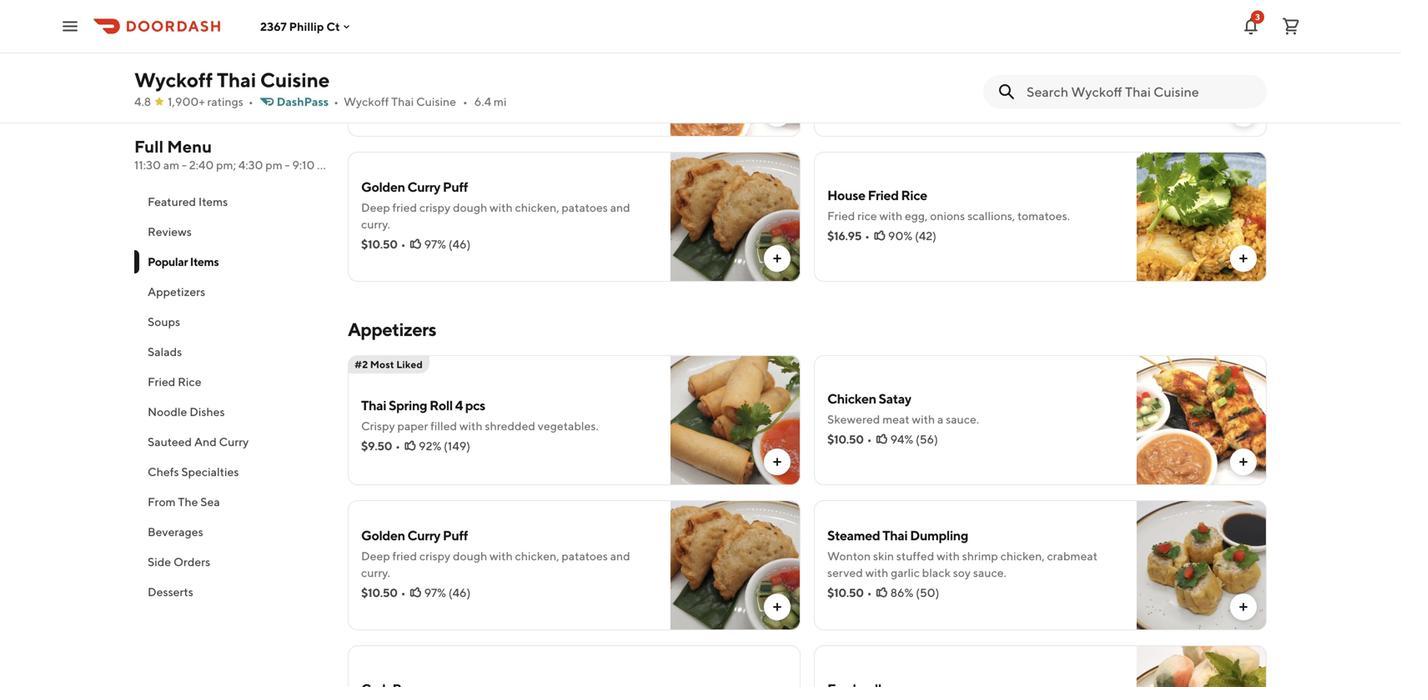 Task type: locate. For each thing, give the bounding box(es) containing it.
sauce. right 'a'
[[946, 413, 980, 426]]

thai
[[217, 68, 256, 92], [391, 95, 414, 108], [361, 398, 386, 413], [883, 528, 908, 544]]

1 fried from the top
[[393, 201, 417, 214]]

most
[[370, 359, 394, 370]]

0 vertical spatial filled
[[946, 64, 973, 78]]

0 vertical spatial crispy
[[420, 201, 451, 214]]

dough
[[453, 201, 487, 214], [453, 549, 487, 563]]

2 deep from the top
[[361, 549, 390, 563]]

97% for golden curry puff add item to cart icon
[[424, 586, 446, 600]]

1 vertical spatial golden curry puff deep fried crispy dough with chicken, patatoes and curry.
[[361, 528, 630, 580]]

scallions,
[[968, 209, 1016, 223]]

rice inside house fried rice fried rice with egg, onions scallions, tomatoes.
[[901, 187, 928, 203]]

- right am on the top left of page
[[182, 158, 187, 172]]

thai spring roll 4 pcs image
[[671, 355, 801, 486]]

1 horizontal spatial 94%
[[891, 433, 914, 446]]

1 vertical spatial golden
[[361, 528, 405, 544]]

0 vertical spatial curry.
[[361, 217, 390, 231]]

fried inside button
[[148, 375, 175, 389]]

1 vertical spatial and
[[610, 201, 630, 214]]

chicken, for add item to cart image's golden curry puff 'image'
[[515, 201, 559, 214]]

fried for add item to cart image's golden curry puff 'image'
[[393, 201, 417, 214]]

(56) down 'a'
[[916, 433, 938, 446]]

2 - from the left
[[285, 158, 290, 172]]

thai inside "steamed thai dumpling wonton skin stuffed with shrimp chicken, crabmeat served with garlic black soy sauce."
[[883, 528, 908, 544]]

sauce. down shrimp
[[974, 566, 1007, 580]]

0 vertical spatial fried
[[393, 201, 417, 214]]

86%
[[891, 586, 914, 600]]

filled inside "thai spring roll 4 pcs crispy paper filled with shredded vegetables."
[[431, 419, 457, 433]]

chicken satay skewered meat with a sauce.
[[828, 391, 980, 426]]

1 vertical spatial (46)
[[449, 586, 471, 600]]

thai up skin
[[883, 528, 908, 544]]

94% (56)
[[424, 84, 472, 98], [891, 433, 938, 446]]

2 dough from the top
[[453, 549, 487, 563]]

add item to cart image
[[771, 252, 784, 265]]

and for add item to cart image
[[610, 201, 630, 214]]

chicken inside chicken satay skewered meat with a sauce.
[[828, 391, 877, 407]]

items right popular
[[190, 255, 219, 269]]

wyckoff up 1,900+
[[134, 68, 213, 92]]

dumpling
[[910, 528, 969, 544]]

0 vertical spatial patatoes
[[562, 201, 608, 214]]

items for featured items
[[198, 195, 228, 209]]

sauce.
[[946, 413, 980, 426], [974, 566, 1007, 580]]

deep for add item to cart image's golden curry puff 'image'
[[361, 201, 390, 214]]

1 horizontal spatial pm
[[317, 158, 334, 172]]

1 puff from the top
[[443, 179, 468, 195]]

2 (46) from the top
[[449, 586, 471, 600]]

0 vertical spatial cuisine
[[260, 68, 330, 92]]

0 horizontal spatial appetizers
[[148, 285, 205, 299]]

2 golden from the top
[[361, 528, 405, 544]]

dishes
[[190, 405, 225, 419]]

0 vertical spatial deep
[[361, 201, 390, 214]]

add item to cart image
[[1237, 107, 1251, 120], [1237, 252, 1251, 265], [771, 456, 784, 469], [1237, 456, 1251, 469], [771, 601, 784, 614], [1237, 601, 1251, 614]]

1 vertical spatial filled
[[431, 419, 457, 433]]

dough for golden curry puff add item to cart icon
[[453, 549, 487, 563]]

0 vertical spatial (56)
[[450, 84, 472, 98]]

fried
[[393, 201, 417, 214], [393, 549, 417, 563]]

a
[[938, 413, 944, 426]]

filled right wrapper
[[946, 64, 973, 78]]

1 horizontal spatial -
[[285, 158, 290, 172]]

golden
[[361, 179, 405, 195], [361, 528, 405, 544]]

steamed thai dumpling wonton skin stuffed with shrimp chicken, crabmeat served with garlic black soy sauce.
[[828, 528, 1098, 580]]

sauteed
[[148, 435, 192, 449]]

1 vertical spatial items
[[190, 255, 219, 269]]

golden curry puff image
[[671, 152, 801, 282], [671, 501, 801, 631]]

1 horizontal spatial chicken
[[828, 391, 877, 407]]

1 vertical spatial satay
[[879, 391, 912, 407]]

1 vertical spatial curry.
[[361, 566, 390, 580]]

1 horizontal spatial rice
[[901, 187, 928, 203]]

0 horizontal spatial satay
[[413, 42, 445, 58]]

golden for add item to cart image
[[361, 179, 405, 195]]

phillip
[[289, 19, 324, 33]]

$9.50 •
[[361, 439, 400, 453]]

noodle dishes button
[[134, 397, 328, 427]]

94% (56) left "6.4"
[[424, 84, 472, 98]]

liked
[[396, 359, 423, 370]]

2367 phillip ct
[[260, 19, 340, 33]]

94% (56) down "meat"
[[891, 433, 938, 446]]

add item to cart image for golden curry puff
[[771, 601, 784, 614]]

0 vertical spatial 97%
[[424, 237, 446, 251]]

wyckoff thai cuisine • 6.4 mi
[[344, 95, 507, 108]]

0 vertical spatial golden
[[361, 179, 405, 195]]

chicken up skewered
[[828, 391, 877, 407]]

1 horizontal spatial cuisine
[[416, 95, 456, 108]]

fried rice button
[[134, 367, 328, 397]]

1 vertical spatial curry
[[219, 435, 249, 449]]

patatoes
[[562, 201, 608, 214], [562, 549, 608, 563]]

cheese.
[[1084, 64, 1124, 78]]

am
[[163, 158, 179, 172]]

popular items
[[148, 255, 219, 269]]

golden for golden curry puff add item to cart icon
[[361, 528, 405, 544]]

reviews
[[148, 225, 192, 239]]

puff
[[443, 179, 468, 195], [443, 528, 468, 544]]

0 horizontal spatial chicken
[[361, 42, 410, 58]]

2 vertical spatial and
[[610, 549, 630, 563]]

vegetables.
[[538, 419, 599, 433]]

1 golden from the top
[[361, 179, 405, 195]]

appetizers up #2 most liked
[[348, 319, 436, 340]]

2 golden curry puff deep fried crispy dough with chicken, patatoes and curry. from the top
[[361, 528, 630, 580]]

pm
[[266, 158, 283, 172], [317, 158, 334, 172]]

2 curry. from the top
[[361, 566, 390, 580]]

pm right the 9:10
[[317, 158, 334, 172]]

with inside chicken satay skewered meat with a sauce.
[[912, 413, 935, 426]]

0 vertical spatial wyckoff
[[134, 68, 213, 92]]

1 vertical spatial 94% (56)
[[891, 433, 938, 446]]

0 vertical spatial rice
[[901, 187, 928, 203]]

1 horizontal spatial appetizers
[[348, 319, 436, 340]]

thai up crispy
[[361, 398, 386, 413]]

1 97% from the top
[[424, 237, 446, 251]]

thai down chicken satay
[[391, 95, 414, 108]]

open menu image
[[60, 16, 80, 36]]

cuisine up dashpass
[[260, 68, 330, 92]]

0 vertical spatial appetizers
[[148, 285, 205, 299]]

satay
[[413, 42, 445, 58], [879, 391, 912, 407]]

97% for add item to cart image
[[424, 237, 446, 251]]

1 horizontal spatial filled
[[946, 64, 973, 78]]

reviews button
[[134, 217, 328, 247]]

1 97% (46) from the top
[[424, 237, 471, 251]]

and for golden curry puff add item to cart icon
[[610, 549, 630, 563]]

items
[[198, 195, 228, 209], [190, 255, 219, 269]]

satay for chicken satay skewered meat with a sauce.
[[879, 391, 912, 407]]

1 vertical spatial patatoes
[[562, 549, 608, 563]]

$10.50 • for golden curry puff add item to cart icon
[[361, 586, 406, 600]]

0 horizontal spatial 94% (56)
[[424, 84, 472, 98]]

items up reviews button
[[198, 195, 228, 209]]

2 fried from the top
[[393, 549, 417, 563]]

1 horizontal spatial satay
[[879, 391, 912, 407]]

satay up "meat"
[[879, 391, 912, 407]]

0 vertical spatial 97% (46)
[[424, 237, 471, 251]]

fried up $16.95
[[828, 209, 855, 223]]

beverages button
[[134, 517, 328, 547]]

satay up wyckoff thai cuisine • 6.4 mi
[[413, 42, 445, 58]]

fried rice
[[148, 375, 202, 389]]

1 golden curry puff image from the top
[[671, 152, 801, 282]]

2 vertical spatial curry
[[408, 528, 441, 544]]

0 vertical spatial curry
[[408, 179, 441, 195]]

pm right '4:30'
[[266, 158, 283, 172]]

4.8
[[134, 95, 151, 108]]

satay inside chicken satay skewered meat with a sauce.
[[879, 391, 912, 407]]

1 vertical spatial deep
[[361, 549, 390, 563]]

filled
[[946, 64, 973, 78], [431, 419, 457, 433]]

notification bell image
[[1241, 16, 1261, 36]]

1 vertical spatial golden curry puff image
[[671, 501, 801, 631]]

fried down salads
[[148, 375, 175, 389]]

1 vertical spatial 97%
[[424, 586, 446, 600]]

dashpass
[[277, 95, 329, 108]]

0 vertical spatial items
[[198, 195, 228, 209]]

0 horizontal spatial pm
[[266, 158, 283, 172]]

chicken,
[[515, 201, 559, 214], [515, 549, 559, 563], [1001, 549, 1045, 563]]

rice
[[858, 209, 877, 223]]

2 crispy from the top
[[420, 549, 451, 563]]

11:30
[[134, 158, 161, 172]]

specialties
[[181, 465, 239, 479]]

curry
[[408, 179, 441, 195], [219, 435, 249, 449], [408, 528, 441, 544]]

$16.95 •
[[828, 229, 870, 243]]

add item to cart image for steamed thai dumpling
[[1237, 601, 1251, 614]]

satay for chicken satay
[[413, 42, 445, 58]]

appetizers button
[[134, 277, 328, 307]]

items inside 'button'
[[198, 195, 228, 209]]

4:30
[[238, 158, 263, 172]]

chicken up wyckoff thai cuisine • 6.4 mi
[[361, 42, 410, 58]]

0 horizontal spatial (56)
[[450, 84, 472, 98]]

0 horizontal spatial rice
[[178, 375, 202, 389]]

from the sea
[[148, 495, 220, 509]]

(56)
[[450, 84, 472, 98], [916, 433, 938, 446]]

orders
[[173, 555, 210, 569]]

meat
[[883, 413, 910, 426]]

0 horizontal spatial filled
[[431, 419, 457, 433]]

wrapper
[[900, 64, 944, 78]]

1 horizontal spatial (56)
[[916, 433, 938, 446]]

crab
[[828, 42, 857, 58]]

onions
[[930, 209, 966, 223]]

0 horizontal spatial wyckoff
[[134, 68, 213, 92]]

1 vertical spatial chicken satay image
[[1137, 355, 1267, 486]]

deep for golden curry puff 'image' associated with golden curry puff add item to cart icon
[[361, 549, 390, 563]]

1 vertical spatial cuisine
[[416, 95, 456, 108]]

curry for add item to cart image's golden curry puff 'image'
[[408, 179, 441, 195]]

1 vertical spatial sauce.
[[974, 566, 1007, 580]]

fried inside crab rangoon fried wonton wrapper filled with crab and cream cheese.
[[828, 64, 855, 78]]

1 crispy from the top
[[420, 201, 451, 214]]

add item to cart image for chicken satay
[[1237, 456, 1251, 469]]

0 vertical spatial dough
[[453, 201, 487, 214]]

salads
[[148, 345, 182, 359]]

0 vertical spatial chicken satay image
[[671, 7, 801, 137]]

1 (46) from the top
[[449, 237, 471, 251]]

soups button
[[134, 307, 328, 337]]

from the sea button
[[134, 487, 328, 517]]

$10.50 • for steamed thai dumpling's add item to cart icon
[[828, 586, 872, 600]]

1 dough from the top
[[453, 201, 487, 214]]

1 vertical spatial fried
[[393, 549, 417, 563]]

94% down "meat"
[[891, 433, 914, 446]]

0 vertical spatial golden curry puff deep fried crispy dough with chicken, patatoes and curry.
[[361, 179, 630, 231]]

side orders
[[148, 555, 210, 569]]

thai up ratings
[[217, 68, 256, 92]]

- left the 9:10
[[285, 158, 290, 172]]

crab
[[1001, 64, 1024, 78]]

sauteed and curry
[[148, 435, 249, 449]]

chicken for chicken satay skewered meat with a sauce.
[[828, 391, 877, 407]]

0 horizontal spatial cuisine
[[260, 68, 330, 92]]

1 deep from the top
[[361, 201, 390, 214]]

0 vertical spatial and
[[1027, 64, 1047, 78]]

0 horizontal spatial -
[[182, 158, 187, 172]]

rice up 'egg,'
[[901, 187, 928, 203]]

filled up the 92% (149)
[[431, 419, 457, 433]]

featured
[[148, 195, 196, 209]]

fried down crab
[[828, 64, 855, 78]]

crispy
[[361, 419, 395, 433]]

0 vertical spatial (46)
[[449, 237, 471, 251]]

1 vertical spatial chicken
[[828, 391, 877, 407]]

noodle dishes
[[148, 405, 225, 419]]

0 vertical spatial sauce.
[[946, 413, 980, 426]]

wyckoff
[[134, 68, 213, 92], [344, 95, 389, 108]]

1 vertical spatial dough
[[453, 549, 487, 563]]

0 vertical spatial satay
[[413, 42, 445, 58]]

1 vertical spatial rice
[[178, 375, 202, 389]]

1 vertical spatial 97% (46)
[[424, 586, 471, 600]]

1 horizontal spatial chicken satay image
[[1137, 355, 1267, 486]]

filled inside crab rangoon fried wonton wrapper filled with crab and cream cheese.
[[946, 64, 973, 78]]

2 97% from the top
[[424, 586, 446, 600]]

roll
[[430, 398, 453, 413]]

0 vertical spatial 94% (56)
[[424, 84, 472, 98]]

chicken satay image
[[671, 7, 801, 137], [1137, 355, 1267, 486]]

1 horizontal spatial wyckoff
[[344, 95, 389, 108]]

94% left "6.4"
[[424, 84, 447, 98]]

0 vertical spatial golden curry puff image
[[671, 152, 801, 282]]

$10.50 • for add item to cart image
[[361, 237, 406, 251]]

1 vertical spatial wyckoff
[[344, 95, 389, 108]]

pcs
[[465, 398, 485, 413]]

92% (149)
[[419, 439, 471, 453]]

(46) for golden curry puff add item to cart icon
[[449, 586, 471, 600]]

rice
[[901, 187, 928, 203], [178, 375, 202, 389]]

2 golden curry puff image from the top
[[671, 501, 801, 631]]

1 - from the left
[[182, 158, 187, 172]]

1 vertical spatial puff
[[443, 528, 468, 544]]

0 horizontal spatial chicken satay image
[[671, 7, 801, 137]]

curry.
[[361, 217, 390, 231], [361, 566, 390, 580]]

golden curry puff image for add item to cart image
[[671, 152, 801, 282]]

1 curry. from the top
[[361, 217, 390, 231]]

0 vertical spatial puff
[[443, 179, 468, 195]]

chicken
[[361, 42, 410, 58], [828, 391, 877, 407]]

thai inside "thai spring roll 4 pcs crispy paper filled with shredded vegetables."
[[361, 398, 386, 413]]

chicken satay
[[361, 42, 445, 58]]

appetizers down "popular items"
[[148, 285, 205, 299]]

chicken, inside "steamed thai dumpling wonton skin stuffed with shrimp chicken, crabmeat served with garlic black soy sauce."
[[1001, 549, 1045, 563]]

items for popular items
[[190, 255, 219, 269]]

cuisine left "6.4"
[[416, 95, 456, 108]]

1 vertical spatial crispy
[[420, 549, 451, 563]]

cuisine
[[260, 68, 330, 92], [416, 95, 456, 108]]

rice up noodle dishes
[[178, 375, 202, 389]]

fried up rice
[[868, 187, 899, 203]]

0 vertical spatial chicken
[[361, 42, 410, 58]]

thai for wyckoff thai cuisine • 6.4 mi
[[391, 95, 414, 108]]

0 horizontal spatial 94%
[[424, 84, 447, 98]]

chicken, for golden curry puff 'image' associated with golden curry puff add item to cart icon
[[515, 549, 559, 563]]

wyckoff right dashpass •
[[344, 95, 389, 108]]

1 vertical spatial (56)
[[916, 433, 938, 446]]

(56) left "6.4"
[[450, 84, 472, 98]]

crispy for add item to cart image
[[420, 201, 451, 214]]

and inside crab rangoon fried wonton wrapper filled with crab and cream cheese.
[[1027, 64, 1047, 78]]



Task type: vqa. For each thing, say whether or not it's contained in the screenshot.
thai related to Wyckoff Thai Cuisine • 6.4 mi
yes



Task type: describe. For each thing, give the bounding box(es) containing it.
#2
[[355, 359, 368, 370]]

fresh roll image
[[1137, 646, 1267, 687]]

egg,
[[905, 209, 928, 223]]

90%
[[888, 229, 913, 243]]

full
[[134, 137, 164, 156]]

served
[[828, 566, 863, 580]]

soups
[[148, 315, 180, 329]]

1 vertical spatial appetizers
[[348, 319, 436, 340]]

menu
[[167, 137, 212, 156]]

curry for golden curry puff 'image' associated with golden curry puff add item to cart icon
[[408, 528, 441, 544]]

side orders button
[[134, 547, 328, 577]]

$9.50
[[361, 439, 392, 453]]

3
[[1256, 12, 1261, 22]]

with inside crab rangoon fried wonton wrapper filled with crab and cream cheese.
[[975, 64, 998, 78]]

sauce. inside chicken satay skewered meat with a sauce.
[[946, 413, 980, 426]]

spring
[[389, 398, 427, 413]]

with inside "thai spring roll 4 pcs crispy paper filled with shredded vegetables."
[[460, 419, 483, 433]]

rice inside button
[[178, 375, 202, 389]]

steamed
[[828, 528, 880, 544]]

fried for golden curry puff 'image' associated with golden curry puff add item to cart icon
[[393, 549, 417, 563]]

skin
[[873, 549, 894, 563]]

and
[[194, 435, 217, 449]]

full menu 11:30 am - 2:40 pm; 4:30 pm - 9:10 pm
[[134, 137, 334, 172]]

9:10
[[292, 158, 315, 172]]

add item to cart image for house fried rice
[[1237, 252, 1251, 265]]

(42)
[[915, 229, 937, 243]]

2:40
[[189, 158, 214, 172]]

1,900+ ratings •
[[168, 95, 253, 108]]

wyckoff thai cuisine
[[134, 68, 330, 92]]

chefs specialties button
[[134, 457, 328, 487]]

cuisine for wyckoff thai cuisine • 6.4 mi
[[416, 95, 456, 108]]

cuisine for wyckoff thai cuisine
[[260, 68, 330, 92]]

2 patatoes from the top
[[562, 549, 608, 563]]

thai for wyckoff thai cuisine
[[217, 68, 256, 92]]

cream
[[1049, 64, 1082, 78]]

90% (42)
[[888, 229, 937, 243]]

pm;
[[216, 158, 236, 172]]

$10.50 • for add item to cart icon associated with chicken satay
[[828, 433, 872, 446]]

dough for add item to cart image
[[453, 201, 487, 214]]

chefs
[[148, 465, 179, 479]]

(149)
[[444, 439, 471, 453]]

wyckoff for wyckoff thai cuisine • 6.4 mi
[[344, 95, 389, 108]]

2367 phillip ct button
[[260, 19, 353, 33]]

featured items
[[148, 195, 228, 209]]

curry. for golden curry puff 'image' associated with golden curry puff add item to cart icon
[[361, 566, 390, 580]]

shrimp
[[962, 549, 998, 563]]

sea
[[200, 495, 220, 509]]

curry inside button
[[219, 435, 249, 449]]

chefs specialties
[[148, 465, 239, 479]]

Item Search search field
[[1027, 83, 1254, 101]]

0 vertical spatial 94%
[[424, 84, 447, 98]]

1 pm from the left
[[266, 158, 283, 172]]

desserts
[[148, 585, 193, 599]]

(46) for add item to cart image
[[449, 237, 471, 251]]

crabmeat
[[1047, 549, 1098, 563]]

2367
[[260, 19, 287, 33]]

with inside house fried rice fried rice with egg, onions scallions, tomatoes.
[[880, 209, 903, 223]]

popular
[[148, 255, 188, 269]]

crispy for golden curry puff add item to cart icon
[[420, 549, 451, 563]]

noodle
[[148, 405, 187, 419]]

steamed thai dumpling image
[[1137, 501, 1267, 631]]

the
[[178, 495, 198, 509]]

thai for steamed thai dumpling wonton skin stuffed with shrimp chicken, crabmeat served with garlic black soy sauce.
[[883, 528, 908, 544]]

sauce. inside "steamed thai dumpling wonton skin stuffed with shrimp chicken, crabmeat served with garlic black soy sauce."
[[974, 566, 1007, 580]]

house fried rice image
[[1137, 152, 1267, 282]]

thai spring roll 4 pcs crispy paper filled with shredded vegetables.
[[361, 398, 599, 433]]

crab rangoon fried wonton wrapper filled with crab and cream cheese.
[[828, 42, 1124, 78]]

dashpass •
[[277, 95, 339, 108]]

2 pm from the left
[[317, 158, 334, 172]]

featured items button
[[134, 187, 328, 217]]

wonton
[[828, 549, 871, 563]]

mi
[[494, 95, 507, 108]]

wonton
[[858, 64, 898, 78]]

beverages
[[148, 525, 203, 539]]

side
[[148, 555, 171, 569]]

from
[[148, 495, 176, 509]]

golden curry puff image for golden curry puff add item to cart icon
[[671, 501, 801, 631]]

0 items, open order cart image
[[1281, 16, 1301, 36]]

desserts button
[[134, 577, 328, 607]]

92%
[[419, 439, 442, 453]]

chicken, for "steamed thai dumpling" image
[[1001, 549, 1045, 563]]

1 golden curry puff deep fried crispy dough with chicken, patatoes and curry. from the top
[[361, 179, 630, 231]]

black
[[922, 566, 951, 580]]

6.4
[[475, 95, 491, 108]]

1 patatoes from the top
[[562, 201, 608, 214]]

(50)
[[916, 586, 940, 600]]

1 vertical spatial 94%
[[891, 433, 914, 446]]

paper
[[398, 419, 428, 433]]

2 puff from the top
[[443, 528, 468, 544]]

tomatoes.
[[1018, 209, 1070, 223]]

86% (50)
[[891, 586, 940, 600]]

ct
[[327, 19, 340, 33]]

curry. for add item to cart image's golden curry puff 'image'
[[361, 217, 390, 231]]

wyckoff for wyckoff thai cuisine
[[134, 68, 213, 92]]

2 97% (46) from the top
[[424, 586, 471, 600]]

shredded
[[485, 419, 536, 433]]

appetizers inside button
[[148, 285, 205, 299]]

1 horizontal spatial 94% (56)
[[891, 433, 938, 446]]

4
[[455, 398, 463, 413]]

salads button
[[134, 337, 328, 367]]

soy
[[953, 566, 971, 580]]

skewered
[[828, 413, 880, 426]]

house fried rice fried rice with egg, onions scallions, tomatoes.
[[828, 187, 1070, 223]]

garlic
[[891, 566, 920, 580]]

rangoon
[[859, 42, 913, 58]]

sauteed and curry button
[[134, 427, 328, 457]]

chicken for chicken satay
[[361, 42, 410, 58]]

#2 most liked
[[355, 359, 423, 370]]



